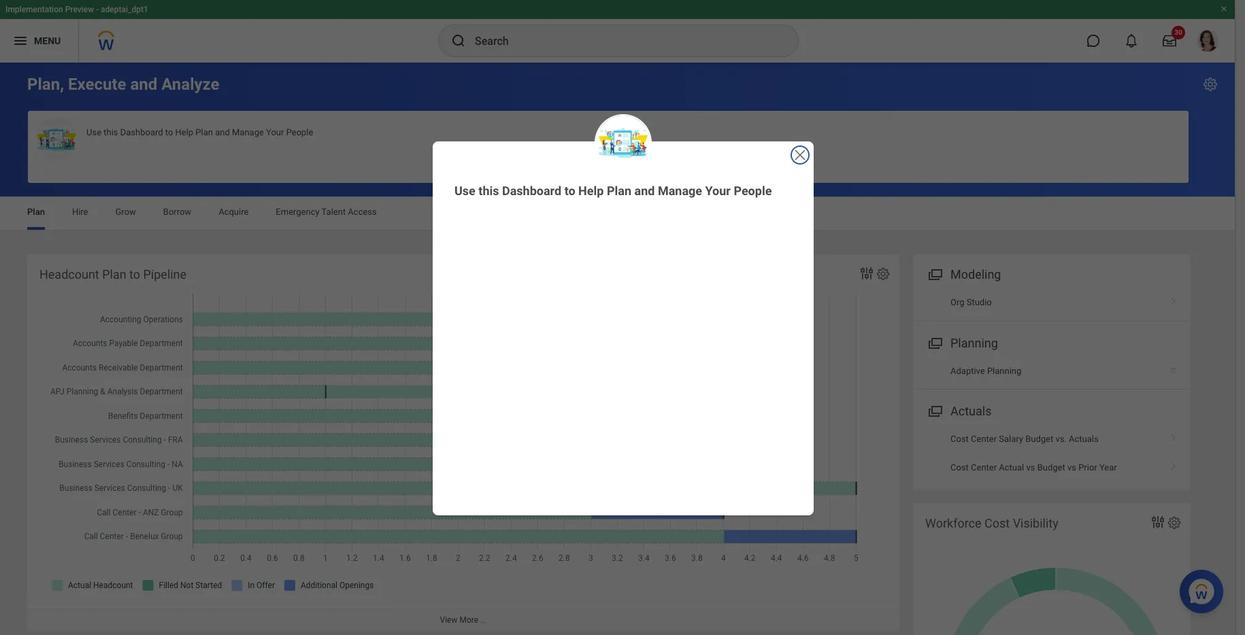 Task type: locate. For each thing, give the bounding box(es) containing it.
list containing cost center salary budget vs. actuals
[[913, 425, 1191, 482]]

plan,
[[27, 75, 64, 94]]

and inside button
[[215, 127, 230, 137]]

implementation preview -   adeptai_dpt1
[[5, 5, 148, 14]]

use this dashboard to help plan and manage your people inside button
[[86, 127, 313, 137]]

manage
[[232, 127, 264, 137], [658, 184, 702, 198]]

-
[[96, 5, 99, 14]]

0 vertical spatial dashboard
[[120, 127, 163, 137]]

center
[[971, 434, 997, 445], [971, 462, 997, 473]]

1 horizontal spatial and
[[215, 127, 230, 137]]

prior
[[1079, 462, 1098, 473]]

0 horizontal spatial manage
[[232, 127, 264, 137]]

headcount
[[39, 267, 99, 282]]

use inside "use this dashboard to help plan and manage your people" button
[[86, 127, 101, 137]]

this inside button
[[104, 127, 118, 137]]

plan, execute and analyze
[[27, 75, 220, 94]]

1 horizontal spatial vs
[[1068, 462, 1077, 473]]

cost left visibility
[[985, 517, 1010, 531]]

2 vertical spatial and
[[635, 184, 655, 198]]

tab list
[[14, 197, 1222, 230]]

0 vertical spatial manage
[[232, 127, 264, 137]]

0 vertical spatial this
[[104, 127, 118, 137]]

0 vertical spatial help
[[175, 127, 193, 137]]

use this dashboard to help plan and manage your people down "use this dashboard to help plan and manage your people" button
[[455, 184, 772, 198]]

center left salary
[[971, 434, 997, 445]]

1 vertical spatial chevron right image
[[1165, 458, 1183, 471]]

1 horizontal spatial manage
[[658, 184, 702, 198]]

more
[[460, 616, 478, 626]]

your
[[266, 127, 284, 137], [705, 184, 731, 198]]

plan inside tab list
[[27, 207, 45, 217]]

vs.
[[1056, 434, 1067, 445]]

help down "use this dashboard to help plan and manage your people" button
[[579, 184, 604, 198]]

use this dashboard to help plan and manage your people button
[[28, 111, 1189, 183]]

and
[[130, 75, 157, 94], [215, 127, 230, 137], [635, 184, 655, 198]]

and down analyze
[[215, 127, 230, 137]]

1 vertical spatial center
[[971, 462, 997, 473]]

cost left 'actual'
[[951, 462, 969, 473]]

1 horizontal spatial use this dashboard to help plan and manage your people
[[455, 184, 772, 198]]

0 horizontal spatial people
[[286, 127, 313, 137]]

0 horizontal spatial use
[[86, 127, 101, 137]]

1 horizontal spatial help
[[579, 184, 604, 198]]

1 horizontal spatial this
[[479, 184, 499, 198]]

1 horizontal spatial people
[[734, 184, 772, 198]]

actuals
[[951, 404, 992, 419], [1069, 434, 1099, 445]]

workforce cost visibility element
[[913, 504, 1191, 636]]

0 horizontal spatial actuals
[[951, 404, 992, 419]]

adaptive planning
[[951, 366, 1022, 376]]

org
[[951, 297, 965, 308]]

vs left prior
[[1068, 462, 1077, 473]]

actual
[[999, 462, 1024, 473]]

budget down cost center salary budget vs. actuals link
[[1038, 462, 1066, 473]]

2 menu group image from the top
[[926, 402, 944, 420]]

0 vertical spatial budget
[[1026, 434, 1054, 445]]

implementation preview -   adeptai_dpt1 banner
[[0, 0, 1235, 63]]

chevron right image for cost center actual vs budget vs prior year
[[1165, 458, 1183, 471]]

plan
[[196, 127, 213, 137], [607, 184, 632, 198], [27, 207, 45, 217], [102, 267, 126, 282]]

modeling
[[951, 267, 1001, 282]]

to inside button
[[165, 127, 173, 137]]

2 vertical spatial cost
[[985, 517, 1010, 531]]

cost
[[951, 434, 969, 445], [951, 462, 969, 473], [985, 517, 1010, 531]]

studio
[[967, 297, 992, 308]]

chevron right image inside org studio link
[[1165, 293, 1183, 306]]

0 horizontal spatial this
[[104, 127, 118, 137]]

budget inside cost center actual vs budget vs prior year link
[[1038, 462, 1066, 473]]

1 center from the top
[[971, 434, 997, 445]]

to
[[165, 127, 173, 137], [565, 184, 576, 198], [129, 267, 140, 282]]

and left analyze
[[130, 75, 157, 94]]

use this dashboard to help plan and manage your people
[[86, 127, 313, 137], [455, 184, 772, 198]]

1 horizontal spatial use
[[455, 184, 476, 198]]

to down "use this dashboard to help plan and manage your people" button
[[565, 184, 576, 198]]

1 chevron right image from the top
[[1165, 293, 1183, 306]]

0 vertical spatial people
[[286, 127, 313, 137]]

planning up the "adaptive"
[[951, 336, 998, 350]]

to left 'pipeline' at the left of page
[[129, 267, 140, 282]]

1 vertical spatial to
[[565, 184, 576, 198]]

planning right the "adaptive"
[[987, 366, 1022, 376]]

0 horizontal spatial use this dashboard to help plan and manage your people
[[86, 127, 313, 137]]

tab list containing plan
[[14, 197, 1222, 230]]

2 center from the top
[[971, 462, 997, 473]]

actuals down the "adaptive"
[[951, 404, 992, 419]]

headcount plan to pipeline
[[39, 267, 187, 282]]

use this dashboard to help plan and manage your people down analyze
[[86, 127, 313, 137]]

list inside plan, execute and analyze main content
[[913, 425, 1191, 482]]

emergency talent access
[[276, 207, 377, 217]]

cost center salary budget vs. actuals
[[951, 434, 1099, 445]]

2 chevron right image from the top
[[1165, 458, 1183, 471]]

org studio
[[951, 297, 992, 308]]

this
[[104, 127, 118, 137], [479, 184, 499, 198]]

1 vertical spatial help
[[579, 184, 604, 198]]

1 horizontal spatial dashboard
[[502, 184, 562, 198]]

chevron right image
[[1165, 293, 1183, 306], [1165, 458, 1183, 471]]

list
[[913, 425, 1191, 482]]

cost left salary
[[951, 434, 969, 445]]

view more ...
[[440, 616, 487, 626]]

1 vertical spatial this
[[479, 184, 499, 198]]

help inside "use this dashboard to help plan and manage your people" button
[[175, 127, 193, 137]]

use
[[86, 127, 101, 137], [455, 184, 476, 198]]

1 vertical spatial and
[[215, 127, 230, 137]]

0 vertical spatial chevron right image
[[1165, 293, 1183, 306]]

1 horizontal spatial your
[[705, 184, 731, 198]]

budget inside cost center salary budget vs. actuals link
[[1026, 434, 1054, 445]]

dashboard
[[120, 127, 163, 137], [502, 184, 562, 198]]

center left 'actual'
[[971, 462, 997, 473]]

0 vertical spatial your
[[266, 127, 284, 137]]

1 vertical spatial budget
[[1038, 462, 1066, 473]]

notifications large image
[[1125, 34, 1139, 48]]

budget
[[1026, 434, 1054, 445], [1038, 462, 1066, 473]]

1 menu group image from the top
[[926, 265, 944, 283]]

close environment banner image
[[1220, 5, 1228, 13]]

view
[[440, 616, 458, 626]]

vs
[[1027, 462, 1035, 473], [1068, 462, 1077, 473]]

1 horizontal spatial to
[[165, 127, 173, 137]]

1 vertical spatial actuals
[[1069, 434, 1099, 445]]

0 horizontal spatial to
[[129, 267, 140, 282]]

2 vs from the left
[[1068, 462, 1077, 473]]

adaptive
[[951, 366, 985, 376]]

0 vertical spatial menu group image
[[926, 265, 944, 283]]

people inside "use this dashboard to help plan and manage your people" button
[[286, 127, 313, 137]]

0 horizontal spatial dashboard
[[120, 127, 163, 137]]

execute
[[68, 75, 126, 94]]

0 vertical spatial to
[[165, 127, 173, 137]]

0 vertical spatial cost
[[951, 434, 969, 445]]

0 vertical spatial and
[[130, 75, 157, 94]]

1 horizontal spatial actuals
[[1069, 434, 1099, 445]]

0 horizontal spatial vs
[[1027, 462, 1035, 473]]

help
[[175, 127, 193, 137], [579, 184, 604, 198]]

people
[[286, 127, 313, 137], [734, 184, 772, 198]]

chevron right image inside cost center actual vs budget vs prior year link
[[1165, 458, 1183, 471]]

1 vertical spatial menu group image
[[926, 402, 944, 420]]

access
[[348, 207, 377, 217]]

view more ... link
[[27, 609, 900, 632]]

2 vertical spatial to
[[129, 267, 140, 282]]

cost for cost center actual vs budget vs prior year
[[951, 462, 969, 473]]

headcount plan to pipeline element
[[27, 255, 900, 632]]

help down analyze
[[175, 127, 193, 137]]

0 vertical spatial use
[[86, 127, 101, 137]]

cost center actual vs budget vs prior year link
[[913, 454, 1191, 482]]

grow
[[115, 207, 136, 217]]

plan down analyze
[[196, 127, 213, 137]]

0 vertical spatial use this dashboard to help plan and manage your people
[[86, 127, 313, 137]]

0 horizontal spatial your
[[266, 127, 284, 137]]

budget left vs.
[[1026, 434, 1054, 445]]

1 vertical spatial people
[[734, 184, 772, 198]]

search image
[[451, 33, 467, 49]]

1 vertical spatial your
[[705, 184, 731, 198]]

0 vertical spatial center
[[971, 434, 997, 445]]

actuals right vs.
[[1069, 434, 1099, 445]]

1 vs from the left
[[1027, 462, 1035, 473]]

plan left hire
[[27, 207, 45, 217]]

1 vertical spatial cost
[[951, 462, 969, 473]]

vs right 'actual'
[[1027, 462, 1035, 473]]

menu group image
[[926, 265, 944, 283], [926, 402, 944, 420]]

2 horizontal spatial and
[[635, 184, 655, 198]]

planning
[[951, 336, 998, 350], [987, 366, 1022, 376]]

to down analyze
[[165, 127, 173, 137]]

0 horizontal spatial help
[[175, 127, 193, 137]]

and down "use this dashboard to help plan and manage your people" button
[[635, 184, 655, 198]]



Task type: vqa. For each thing, say whether or not it's contained in the screenshot.
"+82 10-8912-4413" link
no



Task type: describe. For each thing, give the bounding box(es) containing it.
center for actual
[[971, 462, 997, 473]]

actuals inside list
[[1069, 434, 1099, 445]]

talent
[[322, 207, 346, 217]]

salary
[[999, 434, 1024, 445]]

adeptai_dpt1
[[101, 5, 148, 14]]

manage inside button
[[232, 127, 264, 137]]

tab list inside plan, execute and analyze main content
[[14, 197, 1222, 230]]

cost center salary budget vs. actuals link
[[913, 425, 1191, 454]]

close image
[[792, 147, 809, 163]]

1 vertical spatial use
[[455, 184, 476, 198]]

...
[[480, 616, 487, 626]]

workforce
[[926, 517, 982, 531]]

implementation
[[5, 5, 63, 14]]

year
[[1100, 462, 1117, 473]]

0 vertical spatial actuals
[[951, 404, 992, 419]]

chevron right image
[[1165, 430, 1183, 443]]

cost center actual vs budget vs prior year
[[951, 462, 1117, 473]]

ext link image
[[1169, 361, 1183, 375]]

1 vertical spatial manage
[[658, 184, 702, 198]]

0 vertical spatial planning
[[951, 336, 998, 350]]

profile logan mcneil element
[[1189, 26, 1227, 56]]

borrow
[[163, 207, 191, 217]]

menu group image
[[926, 333, 944, 352]]

chevron right image for org studio
[[1165, 293, 1183, 306]]

plan down "use this dashboard to help plan and manage your people" button
[[607, 184, 632, 198]]

cost for cost center salary budget vs. actuals
[[951, 434, 969, 445]]

1 vertical spatial use this dashboard to help plan and manage your people
[[455, 184, 772, 198]]

plan, execute and analyze main content
[[0, 63, 1235, 636]]

analyze
[[161, 75, 220, 94]]

plan inside button
[[196, 127, 213, 137]]

dashboard inside button
[[120, 127, 163, 137]]

emergency
[[276, 207, 320, 217]]

center for salary
[[971, 434, 997, 445]]

workforce cost visibility
[[926, 517, 1059, 531]]

org studio link
[[913, 289, 1191, 317]]

0 horizontal spatial and
[[130, 75, 157, 94]]

your inside button
[[266, 127, 284, 137]]

visibility
[[1013, 517, 1059, 531]]

menu group image for actuals
[[926, 402, 944, 420]]

plan right headcount in the top left of the page
[[102, 267, 126, 282]]

1 vertical spatial planning
[[987, 366, 1022, 376]]

hire
[[72, 207, 88, 217]]

configure this page image
[[1203, 76, 1219, 93]]

adaptive planning link
[[913, 357, 1191, 385]]

inbox large image
[[1163, 34, 1177, 48]]

menu group image for modeling
[[926, 265, 944, 283]]

pipeline
[[143, 267, 187, 282]]

acquire
[[219, 207, 249, 217]]

1 vertical spatial dashboard
[[502, 184, 562, 198]]

2 horizontal spatial to
[[565, 184, 576, 198]]

preview
[[65, 5, 94, 14]]



